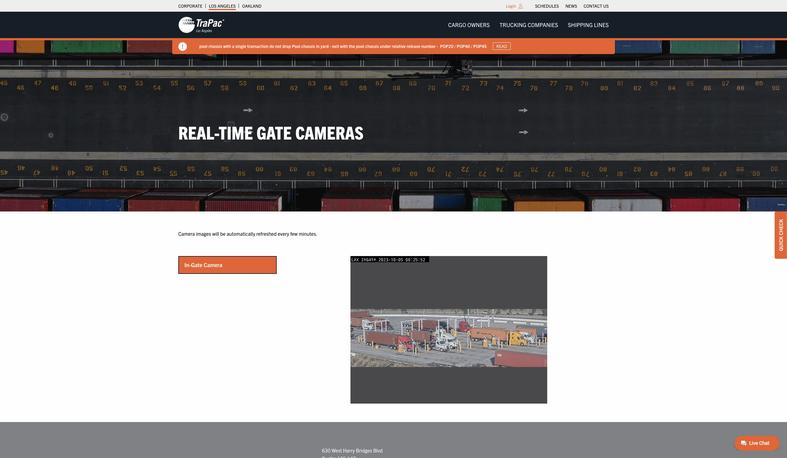 Task type: locate. For each thing, give the bounding box(es) containing it.
menu bar up shipping
[[532, 2, 612, 10]]

1 / from the left
[[455, 43, 456, 49]]

chassis left a
[[209, 43, 222, 49]]

harry
[[343, 448, 355, 454]]

1 horizontal spatial chassis
[[302, 43, 315, 49]]

2 chassis from the left
[[302, 43, 315, 49]]

1 vertical spatial menu bar
[[444, 19, 614, 31]]

in-gate camera link
[[179, 257, 276, 274]]

1 horizontal spatial pool
[[356, 43, 364, 49]]

/ left pop45
[[471, 43, 473, 49]]

camera left images
[[178, 231, 195, 237]]

cargo owners link
[[444, 19, 495, 31]]

banner containing cargo owners
[[0, 12, 788, 54]]

every
[[278, 231, 289, 237]]

pop40
[[457, 43, 470, 49]]

630 west harry bridges blvd
[[322, 448, 383, 454]]

trucking
[[500, 21, 527, 28]]

images
[[196, 231, 211, 237]]

gate inside main content
[[191, 262, 203, 269]]

contact
[[584, 3, 603, 9]]

0 horizontal spatial with
[[223, 43, 231, 49]]

1 horizontal spatial /
[[471, 43, 473, 49]]

menu bar containing cargo owners
[[444, 19, 614, 31]]

quick
[[778, 237, 785, 251]]

0 vertical spatial camera
[[178, 231, 195, 237]]

under
[[380, 43, 391, 49]]

pop45
[[474, 43, 487, 49]]

banner
[[0, 12, 788, 54]]

automatically
[[227, 231, 255, 237]]

1 vertical spatial gate
[[191, 262, 203, 269]]

pool right the
[[356, 43, 364, 49]]

drop
[[283, 43, 291, 49]]

0 vertical spatial gate
[[257, 121, 292, 143]]

login link
[[506, 3, 516, 9]]

cargo
[[449, 21, 467, 28]]

cameras
[[296, 121, 364, 143]]

- right number
[[437, 43, 438, 49]]

1 horizontal spatial -
[[437, 43, 438, 49]]

camera
[[178, 231, 195, 237], [204, 262, 223, 269]]

1 horizontal spatial gate
[[257, 121, 292, 143]]

in-gate camera
[[185, 262, 223, 269]]

0 vertical spatial menu bar
[[532, 2, 612, 10]]

pool
[[199, 43, 208, 49], [356, 43, 364, 49]]

2 horizontal spatial chassis
[[365, 43, 379, 49]]

companies
[[528, 21, 559, 28]]

/ left "pop40"
[[455, 43, 456, 49]]

2 pool from the left
[[356, 43, 364, 49]]

0 horizontal spatial camera
[[178, 231, 195, 237]]

with left a
[[223, 43, 231, 49]]

menu bar
[[532, 2, 612, 10], [444, 19, 614, 31]]

1 pool from the left
[[199, 43, 208, 49]]

-
[[330, 43, 331, 49], [437, 43, 438, 49]]

transaction
[[247, 43, 269, 49]]

relative
[[392, 43, 406, 49]]

read
[[497, 43, 508, 49]]

0 horizontal spatial -
[[330, 43, 331, 49]]

chassis left under
[[365, 43, 379, 49]]

chassis left in
[[302, 43, 315, 49]]

with
[[223, 43, 231, 49], [340, 43, 348, 49]]

camera right the in-
[[204, 262, 223, 269]]

1 horizontal spatial with
[[340, 43, 348, 49]]

bridges
[[356, 448, 372, 454]]

0 horizontal spatial chassis
[[209, 43, 222, 49]]

0 horizontal spatial pool
[[199, 43, 208, 49]]

west
[[332, 448, 342, 454]]

/
[[455, 43, 456, 49], [471, 43, 473, 49]]

- left exit at the top of page
[[330, 43, 331, 49]]

0 horizontal spatial /
[[455, 43, 456, 49]]

pool right solid image
[[199, 43, 208, 49]]

schedules
[[536, 3, 559, 9]]

solid image
[[178, 42, 187, 51]]

blvd
[[374, 448, 383, 454]]

with left the
[[340, 43, 348, 49]]

chassis
[[209, 43, 222, 49], [302, 43, 315, 49], [365, 43, 379, 49]]

cargo owners
[[449, 21, 490, 28]]

gate
[[257, 121, 292, 143], [191, 262, 203, 269]]

time
[[219, 121, 253, 143]]

630 west harry bridges blvd footer
[[0, 423, 788, 458]]

light image
[[519, 4, 523, 9]]

0 horizontal spatial gate
[[191, 262, 203, 269]]

shipping lines link
[[563, 19, 614, 31]]

menu bar down light image
[[444, 19, 614, 31]]

minutes.
[[299, 231, 318, 237]]

630
[[322, 448, 331, 454]]

contact us
[[584, 3, 609, 9]]

contact us link
[[584, 2, 609, 10]]

check
[[778, 219, 785, 235]]

1 vertical spatial camera
[[204, 262, 223, 269]]

2 with from the left
[[340, 43, 348, 49]]

in-gate camera main content
[[172, 230, 615, 404]]



Task type: describe. For each thing, give the bounding box(es) containing it.
owners
[[468, 21, 490, 28]]

be
[[220, 231, 226, 237]]

los
[[209, 3, 217, 9]]

3 chassis from the left
[[365, 43, 379, 49]]

shipping
[[568, 21, 593, 28]]

pool
[[292, 43, 301, 49]]

2 - from the left
[[437, 43, 438, 49]]

news link
[[566, 2, 578, 10]]

login
[[506, 3, 516, 9]]

camera images will be automatically refreshed every few minutes.
[[178, 231, 318, 237]]

1 with from the left
[[223, 43, 231, 49]]

read link
[[493, 42, 511, 50]]

trucking companies link
[[495, 19, 563, 31]]

number
[[422, 43, 436, 49]]

real-
[[178, 121, 219, 143]]

menu bar containing schedules
[[532, 2, 612, 10]]

1 chassis from the left
[[209, 43, 222, 49]]

los angeles
[[209, 3, 236, 9]]

los angeles image
[[178, 16, 225, 34]]

1 horizontal spatial camera
[[204, 262, 223, 269]]

corporate
[[178, 3, 203, 9]]

yard
[[321, 43, 329, 49]]

schedules link
[[536, 2, 559, 10]]

trucking companies
[[500, 21, 559, 28]]

angeles
[[218, 3, 236, 9]]

the
[[349, 43, 355, 49]]

in-gate camera image
[[351, 256, 548, 404]]

news
[[566, 3, 578, 9]]

corporate link
[[178, 2, 203, 10]]

menu bar inside banner
[[444, 19, 614, 31]]

oakland link
[[242, 2, 262, 10]]

1 - from the left
[[330, 43, 331, 49]]

2 / from the left
[[471, 43, 473, 49]]

do
[[270, 43, 274, 49]]

quick check link
[[775, 212, 788, 259]]

few
[[291, 231, 298, 237]]

us
[[604, 3, 609, 9]]

in-
[[185, 262, 191, 269]]

release
[[407, 43, 421, 49]]

lines
[[594, 21, 609, 28]]

in
[[316, 43, 320, 49]]

quick check
[[778, 219, 785, 251]]

oakland
[[242, 3, 262, 9]]

a
[[232, 43, 234, 49]]

pop20
[[440, 43, 454, 49]]

not
[[275, 43, 282, 49]]

will
[[212, 231, 219, 237]]

pool chassis with a single transaction  do not drop pool chassis in yard -  exit with the pool chassis under relative release number -  pop20 / pop40 / pop45
[[199, 43, 487, 49]]

real-time gate cameras
[[178, 121, 364, 143]]

single
[[235, 43, 246, 49]]

refreshed
[[257, 231, 277, 237]]

exit
[[332, 43, 339, 49]]

los angeles link
[[209, 2, 236, 10]]

shipping lines
[[568, 21, 609, 28]]



Task type: vqa. For each thing, say whether or not it's contained in the screenshot.
the right with
yes



